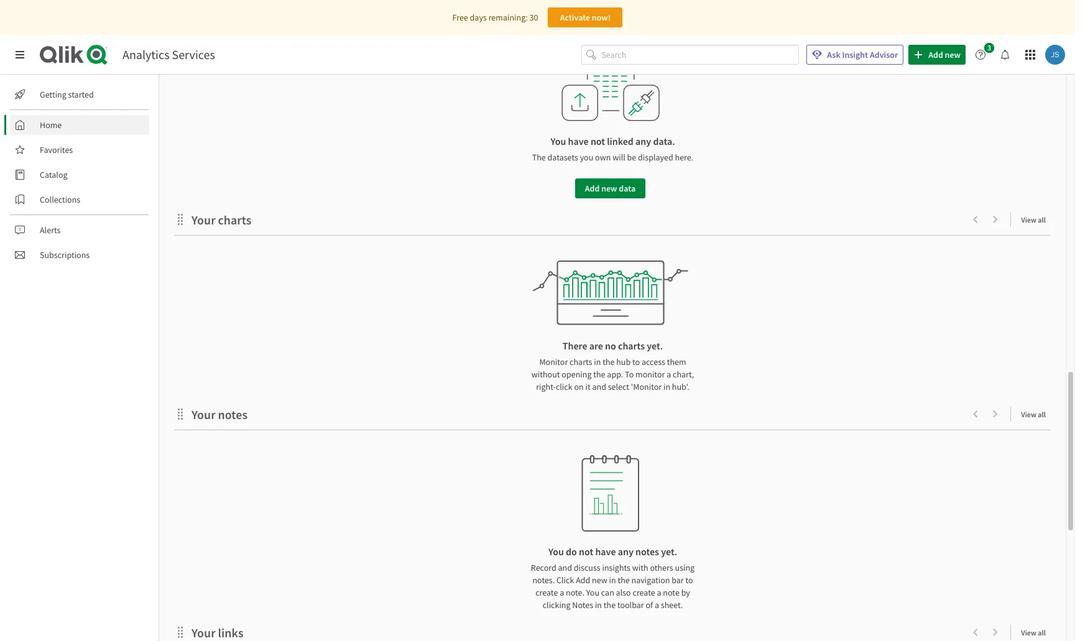 Task type: vqa. For each thing, say whether or not it's contained in the screenshot.
Owner
no



Task type: locate. For each thing, give the bounding box(es) containing it.
2 move collection image from the top
[[174, 626, 187, 638]]

new up can
[[592, 575, 607, 586]]

0 vertical spatial to
[[632, 356, 640, 368]]

view all link
[[1021, 212, 1051, 227], [1021, 406, 1051, 422], [1021, 624, 1051, 640]]

yet. up others
[[661, 545, 677, 558]]

1 all from the top
[[1038, 215, 1046, 225]]

2 view from the top
[[1021, 410, 1036, 419]]

0 vertical spatial move collection image
[[174, 213, 187, 225]]

own
[[595, 152, 611, 163]]

1 horizontal spatial notes
[[635, 545, 659, 558]]

1 vertical spatial not
[[579, 545, 593, 558]]

to inside you do not have any notes yet. record and discuss insights with others using notes. click add new in the navigation bar to create a note. you can also create a note by clicking notes in the toolbar of a sheet.
[[685, 575, 693, 586]]

1 vertical spatial move collection image
[[174, 626, 187, 638]]

days
[[470, 12, 487, 23]]

links
[[218, 625, 243, 641]]

your for your notes
[[191, 407, 216, 422]]

and right it
[[592, 381, 606, 392]]

0 vertical spatial not
[[591, 135, 605, 147]]

yet. up access
[[647, 340, 663, 352]]

0 horizontal spatial and
[[558, 562, 572, 573]]

hub
[[616, 356, 631, 368]]

have up insights
[[595, 545, 616, 558]]

add down you
[[585, 183, 600, 194]]

1 vertical spatial yet.
[[661, 545, 677, 558]]

datasets
[[548, 152, 578, 163]]

view all link for your links
[[1021, 624, 1051, 640]]

1 vertical spatial notes
[[635, 545, 659, 558]]

3 view all link from the top
[[1021, 624, 1051, 640]]

3 view from the top
[[1021, 628, 1036, 637]]

your charts link
[[192, 212, 256, 228]]

notes inside you do not have any notes yet. record and discuss insights with others using notes. click add new in the navigation bar to create a note. you can also create a note by clicking notes in the toolbar of a sheet.
[[635, 545, 659, 558]]

you
[[551, 135, 566, 147], [548, 545, 564, 558], [586, 587, 599, 598]]

0 vertical spatial and
[[592, 381, 606, 392]]

using
[[675, 562, 695, 573]]

a down click at the bottom of the page
[[560, 587, 564, 598]]

3 button
[[971, 43, 998, 65]]

1 vertical spatial all
[[1038, 410, 1046, 419]]

charts
[[218, 212, 251, 228], [618, 340, 645, 352], [570, 356, 592, 368]]

ask insight advisor button
[[807, 45, 904, 65]]

also
[[616, 587, 631, 598]]

0 horizontal spatial to
[[632, 356, 640, 368]]

0 vertical spatial have
[[568, 135, 589, 147]]

discuss
[[574, 562, 600, 573]]

0 vertical spatial add
[[928, 49, 943, 60]]

in down can
[[595, 599, 602, 611]]

new for add new data
[[601, 183, 617, 194]]

all for links
[[1038, 628, 1046, 637]]

2 horizontal spatial charts
[[618, 340, 645, 352]]

0 vertical spatial you
[[551, 135, 566, 147]]

notes
[[218, 407, 247, 422], [635, 545, 659, 558]]

move collection image left your charts
[[174, 213, 187, 225]]

your
[[192, 212, 216, 228], [191, 407, 216, 422], [192, 625, 216, 641]]

analytics
[[122, 47, 169, 62]]

jacob simon image
[[1045, 45, 1065, 65]]

add new button
[[909, 45, 966, 65]]

1 vertical spatial view all link
[[1021, 406, 1051, 422]]

0 vertical spatial any
[[635, 135, 651, 147]]

it
[[585, 381, 590, 392]]

0 horizontal spatial create
[[535, 587, 558, 598]]

and up click at the bottom of the page
[[558, 562, 572, 573]]

any up insights
[[618, 545, 634, 558]]

0 horizontal spatial have
[[568, 135, 589, 147]]

and inside you do not have any notes yet. record and discuss insights with others using notes. click add new in the navigation bar to create a note. you can also create a note by clicking notes in the toolbar of a sheet.
[[558, 562, 572, 573]]

1 vertical spatial have
[[595, 545, 616, 558]]

3 all from the top
[[1038, 628, 1046, 637]]

any up be
[[635, 135, 651, 147]]

any inside you do not have any notes yet. record and discuss insights with others using notes. click add new in the navigation bar to create a note. you can also create a note by clicking notes in the toolbar of a sheet.
[[618, 545, 634, 558]]

new left data
[[601, 183, 617, 194]]

2 view all from the top
[[1021, 410, 1046, 419]]

any
[[635, 135, 651, 147], [618, 545, 634, 558]]

have
[[568, 135, 589, 147], [595, 545, 616, 558]]

yet. inside you do not have any notes yet. record and discuss insights with others using notes. click add new in the navigation bar to create a note. you can also create a note by clicking notes in the toolbar of a sheet.
[[661, 545, 677, 558]]

2 all from the top
[[1038, 410, 1046, 419]]

notes up the with at the bottom of page
[[635, 545, 659, 558]]

all
[[1038, 215, 1046, 225], [1038, 410, 1046, 419], [1038, 628, 1046, 637]]

1 horizontal spatial create
[[633, 587, 655, 598]]

group 5 image
[[532, 261, 688, 326]]

Search text field
[[601, 45, 799, 65]]

0 vertical spatial new
[[945, 49, 961, 60]]

add inside you do not have any notes yet. record and discuss insights with others using notes. click add new in the navigation bar to create a note. you can also create a note by clicking notes in the toolbar of a sheet.
[[576, 575, 590, 586]]

1 vertical spatial you
[[548, 545, 564, 558]]

0 vertical spatial notes
[[218, 407, 247, 422]]

1 vertical spatial add
[[585, 183, 600, 194]]

you up datasets
[[551, 135, 566, 147]]

in down insights
[[609, 575, 616, 586]]

notes.
[[532, 575, 555, 586]]

you left can
[[586, 587, 599, 598]]

2 create from the left
[[633, 587, 655, 598]]

1 view all from the top
[[1021, 215, 1046, 225]]

view all link for your charts
[[1021, 212, 1051, 227]]

view all
[[1021, 215, 1046, 225], [1021, 410, 1046, 419], [1021, 628, 1046, 637]]

in down are
[[594, 356, 601, 368]]

you inside you have not linked any data. the datasets you own will be displayed here.
[[551, 135, 566, 147]]

1 horizontal spatial to
[[685, 575, 693, 586]]

note
[[663, 587, 679, 598]]

navigation pane element
[[0, 80, 159, 270]]

catalog
[[40, 169, 68, 180]]

1 view all link from the top
[[1021, 212, 1051, 227]]

have up you
[[568, 135, 589, 147]]

main content
[[154, 0, 1075, 641]]

1 move collection image from the top
[[174, 213, 187, 225]]

1 vertical spatial view
[[1021, 410, 1036, 419]]

home link
[[10, 115, 149, 135]]

1 vertical spatial to
[[685, 575, 693, 586]]

move collection image left your links
[[174, 626, 187, 638]]

0 vertical spatial all
[[1038, 215, 1046, 225]]

new inside dropdown button
[[945, 49, 961, 60]]

1 vertical spatial new
[[601, 183, 617, 194]]

add inside dropdown button
[[928, 49, 943, 60]]

analytics services element
[[122, 47, 215, 62]]

in left hub'.
[[663, 381, 670, 392]]

not inside you do not have any notes yet. record and discuss insights with others using notes. click add new in the navigation bar to create a note. you can also create a note by clicking notes in the toolbar of a sheet.
[[579, 545, 593, 558]]

notes
[[572, 599, 593, 611]]

notes right move collection icon
[[218, 407, 247, 422]]

3 view all from the top
[[1021, 628, 1046, 637]]

create up of
[[633, 587, 655, 598]]

add down discuss
[[576, 575, 590, 586]]

you
[[580, 152, 593, 163]]

ask insight advisor
[[827, 49, 898, 60]]

not
[[591, 135, 605, 147], [579, 545, 593, 558]]

now!
[[592, 12, 611, 23]]

2 view all link from the top
[[1021, 406, 1051, 422]]

create
[[535, 587, 558, 598], [633, 587, 655, 598]]

2 vertical spatial all
[[1038, 628, 1046, 637]]

data
[[619, 183, 636, 194]]

you left do
[[548, 545, 564, 558]]

the
[[603, 356, 615, 368], [593, 369, 605, 380], [618, 575, 630, 586], [604, 599, 616, 611]]

group image
[[548, 455, 672, 532]]

new inside button
[[601, 183, 617, 194]]

note.
[[566, 587, 584, 598]]

create down notes.
[[535, 587, 558, 598]]

not inside you have not linked any data. the datasets you own will be displayed here.
[[591, 135, 605, 147]]

your links link
[[192, 625, 248, 641]]

2 vertical spatial view all
[[1021, 628, 1046, 637]]

close sidebar menu image
[[15, 50, 25, 60]]

not up own
[[591, 135, 605, 147]]

0 vertical spatial view all link
[[1021, 212, 1051, 227]]

1 view from the top
[[1021, 215, 1036, 225]]

2 vertical spatial view
[[1021, 628, 1036, 637]]

new for add new
[[945, 49, 961, 60]]

add left 3 dropdown button
[[928, 49, 943, 60]]

1 horizontal spatial and
[[592, 381, 606, 392]]

hub'.
[[672, 381, 689, 392]]

yet.
[[647, 340, 663, 352], [661, 545, 677, 558]]

new
[[945, 49, 961, 60], [601, 183, 617, 194], [592, 575, 607, 586]]

have inside you do not have any notes yet. record and discuss insights with others using notes. click add new in the navigation bar to create a note. you can also create a note by clicking notes in the toolbar of a sheet.
[[595, 545, 616, 558]]

add new
[[928, 49, 961, 60]]

linked
[[607, 135, 634, 147]]

0 vertical spatial charts
[[218, 212, 251, 228]]

and
[[592, 381, 606, 392], [558, 562, 572, 573]]

your notes
[[191, 407, 247, 422]]

to
[[625, 369, 634, 380]]

without
[[531, 369, 560, 380]]

a right of
[[655, 599, 659, 611]]

not right do
[[579, 545, 593, 558]]

you for have
[[551, 135, 566, 147]]

to right bar
[[685, 575, 693, 586]]

ask
[[827, 49, 840, 60]]

add inside button
[[585, 183, 600, 194]]

1 vertical spatial view all
[[1021, 410, 1046, 419]]

add
[[928, 49, 943, 60], [585, 183, 600, 194], [576, 575, 590, 586]]

1 vertical spatial your
[[191, 407, 216, 422]]

your links
[[192, 625, 243, 641]]

any inside you have not linked any data. the datasets you own will be displayed here.
[[635, 135, 651, 147]]

1 vertical spatial and
[[558, 562, 572, 573]]

0 horizontal spatial any
[[618, 545, 634, 558]]

chart,
[[673, 369, 694, 380]]

0 vertical spatial your
[[192, 212, 216, 228]]

1 horizontal spatial have
[[595, 545, 616, 558]]

0 vertical spatial yet.
[[647, 340, 663, 352]]

30
[[529, 12, 538, 23]]

searchbar element
[[582, 45, 799, 65]]

in
[[594, 356, 601, 368], [663, 381, 670, 392], [609, 575, 616, 586], [595, 599, 602, 611]]

1 horizontal spatial any
[[635, 135, 651, 147]]

your notes link
[[191, 407, 252, 422]]

move collection image
[[174, 213, 187, 225], [174, 626, 187, 638]]

0 vertical spatial view all
[[1021, 215, 1046, 225]]

activate now!
[[560, 12, 611, 23]]

add for add new data
[[585, 183, 600, 194]]

2 vertical spatial add
[[576, 575, 590, 586]]

a left chart,
[[667, 369, 671, 380]]

0 vertical spatial view
[[1021, 215, 1036, 225]]

will
[[613, 152, 625, 163]]

alerts
[[40, 224, 61, 236]]

new left 3 dropdown button
[[945, 49, 961, 60]]

1 vertical spatial any
[[618, 545, 634, 558]]

2 vertical spatial your
[[192, 625, 216, 641]]

all for charts
[[1038, 215, 1046, 225]]

2 vertical spatial new
[[592, 575, 607, 586]]

2 vertical spatial charts
[[570, 356, 592, 368]]

to right "hub"
[[632, 356, 640, 368]]

view all for notes
[[1021, 410, 1046, 419]]

0 horizontal spatial notes
[[218, 407, 247, 422]]

2 vertical spatial view all link
[[1021, 624, 1051, 640]]



Task type: describe. For each thing, give the bounding box(es) containing it.
of
[[646, 599, 653, 611]]

move collection image for your links
[[174, 626, 187, 638]]

click
[[556, 575, 574, 586]]

analytics services
[[122, 47, 215, 62]]

have inside you have not linked any data. the datasets you own will be displayed here.
[[568, 135, 589, 147]]

any for linked
[[635, 135, 651, 147]]

clicking
[[543, 599, 571, 611]]

free days remaining: 30
[[452, 12, 538, 23]]

do
[[566, 545, 577, 558]]

you for do
[[548, 545, 564, 558]]

subscriptions
[[40, 249, 90, 261]]

sheet.
[[661, 599, 683, 611]]

access
[[642, 356, 665, 368]]

services
[[172, 47, 215, 62]]

yet. inside there are no charts yet. monitor charts in the hub to access them without opening the app. to monitor a chart, right-click on it and select 'monitor in hub'.
[[647, 340, 663, 352]]

the down can
[[604, 599, 616, 611]]

main content containing your charts
[[154, 0, 1075, 641]]

view all link for your notes
[[1021, 406, 1051, 422]]

you have not linked any data. the datasets you own will be displayed here.
[[532, 135, 693, 163]]

not for do
[[579, 545, 593, 558]]

be
[[627, 152, 636, 163]]

app.
[[607, 369, 623, 380]]

and inside there are no charts yet. monitor charts in the hub to access them without opening the app. to monitor a chart, right-click on it and select 'monitor in hub'.
[[592, 381, 606, 392]]

getting
[[40, 89, 66, 100]]

all for notes
[[1038, 410, 1046, 419]]

view all for links
[[1021, 628, 1046, 637]]

your for your charts
[[192, 212, 216, 228]]

subscriptions link
[[10, 245, 149, 265]]

there are no charts yet. monitor charts in the hub to access them without opening the app. to monitor a chart, right-click on it and select 'monitor in hub'.
[[531, 340, 694, 392]]

insight
[[842, 49, 868, 60]]

record
[[531, 562, 556, 573]]

there
[[563, 340, 587, 352]]

to inside there are no charts yet. monitor charts in the hub to access them without opening the app. to monitor a chart, right-click on it and select 'monitor in hub'.
[[632, 356, 640, 368]]

collections link
[[10, 190, 149, 210]]

you do not have any notes yet. record and discuss insights with others using notes. click add new in the navigation bar to create a note. you can also create a note by clicking notes in the toolbar of a sheet.
[[531, 545, 695, 611]]

favorites link
[[10, 140, 149, 160]]

right-
[[536, 381, 556, 392]]

view for your notes
[[1021, 410, 1036, 419]]

not for have
[[591, 135, 605, 147]]

0 horizontal spatial charts
[[218, 212, 251, 228]]

click
[[556, 381, 572, 392]]

advisor
[[870, 49, 898, 60]]

activate
[[560, 12, 590, 23]]

free
[[452, 12, 468, 23]]

1 vertical spatial charts
[[618, 340, 645, 352]]

move collection image
[[174, 408, 187, 420]]

getting started
[[40, 89, 94, 100]]

are
[[589, 340, 603, 352]]

2 vertical spatial you
[[586, 587, 599, 598]]

no
[[605, 340, 616, 352]]

home
[[40, 119, 62, 131]]

add new data
[[585, 183, 636, 194]]

your charts
[[192, 212, 251, 228]]

1 create from the left
[[535, 587, 558, 598]]

the left app.
[[593, 369, 605, 380]]

select
[[608, 381, 629, 392]]

catalog link
[[10, 165, 149, 185]]

your for your links
[[192, 625, 216, 641]]

a left note
[[657, 587, 661, 598]]

monitor
[[539, 356, 568, 368]]

alerts link
[[10, 220, 149, 240]]

bar
[[672, 575, 684, 586]]

add for add new
[[928, 49, 943, 60]]

activate now! link
[[548, 7, 623, 27]]

data.
[[653, 135, 675, 147]]

can
[[601, 587, 614, 598]]

displayed
[[638, 152, 673, 163]]

a inside there are no charts yet. monitor charts in the hub to access them without opening the app. to monitor a chart, right-click on it and select 'monitor in hub'.
[[667, 369, 671, 380]]

the up the also
[[618, 575, 630, 586]]

view all for charts
[[1021, 215, 1046, 225]]

them
[[667, 356, 686, 368]]

the up app.
[[603, 356, 615, 368]]

the
[[532, 152, 546, 163]]

add new data button
[[575, 179, 646, 198]]

here.
[[675, 152, 693, 163]]

1 horizontal spatial charts
[[570, 356, 592, 368]]

move collection image for your charts
[[174, 213, 187, 225]]

view for your charts
[[1021, 215, 1036, 225]]

navigation
[[631, 575, 670, 586]]

with
[[632, 562, 648, 573]]

remaining:
[[488, 12, 528, 23]]

new inside you do not have any notes yet. record and discuss insights with others using notes. click add new in the navigation bar to create a note. you can also create a note by clicking notes in the toolbar of a sheet.
[[592, 575, 607, 586]]

toolbar
[[617, 599, 644, 611]]

view for your links
[[1021, 628, 1036, 637]]

on
[[574, 381, 584, 392]]

collections
[[40, 194, 80, 205]]

getting started link
[[10, 85, 149, 104]]

others
[[650, 562, 673, 573]]

3
[[987, 43, 991, 52]]

by
[[681, 587, 690, 598]]

opening
[[562, 369, 592, 380]]

started
[[68, 89, 94, 100]]

favorites
[[40, 144, 73, 155]]

monitor
[[635, 369, 665, 380]]

insights
[[602, 562, 630, 573]]

any for have
[[618, 545, 634, 558]]

'monitor
[[631, 381, 662, 392]]



